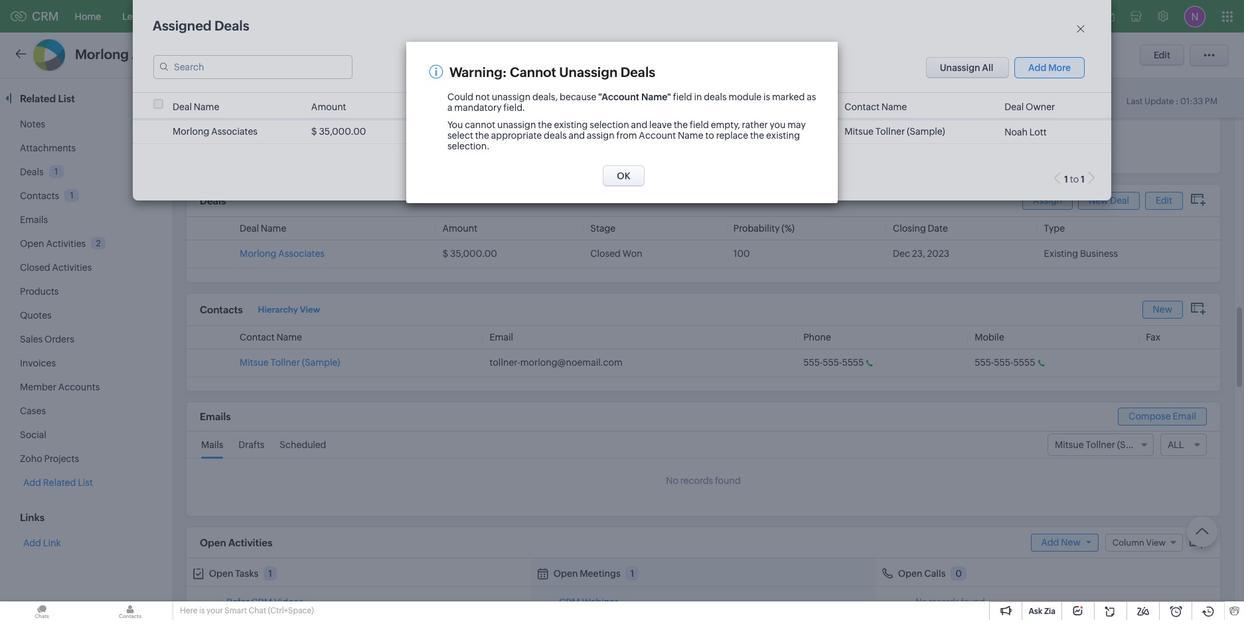 Task type: locate. For each thing, give the bounding box(es) containing it.
is left marked
[[764, 92, 770, 102]]

0 vertical spatial email
[[490, 332, 513, 343]]

related up "notes" link
[[20, 93, 56, 104]]

555-555-5555
[[804, 357, 864, 368], [975, 357, 1036, 368]]

1 horizontal spatial mitsue tollner (sample)
[[845, 126, 946, 137]]

23,
[[557, 126, 570, 137], [912, 248, 926, 259]]

noah
[[1005, 127, 1028, 138]]

0 horizontal spatial closed
[[20, 262, 50, 273]]

0 horizontal spatial existing
[[554, 120, 588, 130]]

contact name link right as on the right top
[[845, 101, 907, 112]]

is inside field in deals module is marked as a mandatory field.
[[764, 92, 770, 102]]

field up attachment
[[690, 120, 709, 130]]

home link
[[64, 0, 112, 32]]

deals,
[[533, 92, 558, 102]]

0 horizontal spatial 35,000.00
[[319, 126, 366, 137]]

1 horizontal spatial closing date link
[[893, 223, 948, 234]]

35,000.00
[[319, 126, 366, 137], [450, 248, 497, 259]]

the down deals, at the top of page
[[538, 120, 552, 130]]

account up 'leave'
[[651, 101, 688, 112]]

new deal
[[1089, 195, 1130, 206]]

0 vertical spatial closing date link
[[538, 101, 593, 112]]

pm
[[1205, 96, 1218, 106]]

warning:
[[450, 64, 507, 79]]

list down projects
[[78, 478, 93, 488]]

0 horizontal spatial is
[[199, 606, 205, 616]]

orders
[[45, 334, 74, 345]]

timeline
[[274, 92, 314, 103]]

field left in
[[673, 92, 692, 102]]

1 horizontal spatial stage link
[[591, 223, 616, 234]]

0 horizontal spatial 555-555-5555
[[804, 357, 864, 368]]

0 vertical spatial mitsue tollner (sample)
[[845, 126, 946, 137]]

overview link
[[202, 92, 246, 103]]

0 horizontal spatial email
[[490, 332, 513, 343]]

edit up update
[[1154, 50, 1171, 60]]

unassign for the
[[497, 120, 536, 130]]

1 up "assign" link
[[1065, 174, 1069, 184]]

morlong associates (sample) - http://morlongassociates.com/
[[75, 46, 413, 62]]

morlong associates for no
[[240, 248, 325, 259]]

100
[[734, 248, 750, 259]]

0 horizontal spatial amount link
[[311, 101, 346, 112]]

1 horizontal spatial accounts
[[230, 11, 271, 22]]

morlong associates link for no
[[240, 248, 325, 259]]

crm link
[[11, 9, 59, 23]]

1 vertical spatial accounts
[[58, 382, 100, 393]]

1
[[54, 167, 58, 177], [1065, 174, 1069, 184], [1081, 174, 1085, 184], [70, 191, 74, 200], [268, 569, 272, 579], [631, 569, 635, 579]]

stage for no attachment
[[591, 223, 616, 234]]

1 horizontal spatial crm
[[251, 597, 272, 608]]

assign link
[[1023, 192, 1073, 210]]

open activities up closed activities link
[[20, 238, 86, 249]]

your
[[207, 606, 223, 616]]

0 vertical spatial dec
[[538, 126, 555, 137]]

mitsue down hierarchy
[[240, 357, 269, 368]]

morlong down "overview" link
[[173, 126, 209, 137]]

0 horizontal spatial dec
[[538, 126, 555, 137]]

deal for deal name link associated with no
[[240, 223, 259, 234]]

activities for open activities link
[[46, 238, 86, 249]]

2 555- from the left
[[823, 357, 842, 368]]

0 horizontal spatial mitsue
[[240, 357, 269, 368]]

unassign inside you cannot unassign the existing selection and leave the field empty, rather you may select the appropriate deals and assign from account name to replace the existing selection.
[[497, 120, 536, 130]]

sales orders
[[20, 334, 74, 345]]

is left 'your'
[[199, 606, 205, 616]]

last update : 01:33 pm
[[1127, 96, 1218, 106]]

1 horizontal spatial closed won
[[591, 248, 643, 259]]

1 vertical spatial deal name
[[240, 223, 286, 234]]

refer
[[226, 597, 249, 608]]

mitsue
[[845, 126, 874, 137], [240, 357, 269, 368]]

unassign up because
[[559, 64, 618, 79]]

closed
[[425, 126, 455, 137], [591, 248, 621, 259], [20, 262, 50, 273]]

0 horizontal spatial deal name
[[173, 101, 219, 112]]

0 vertical spatial list
[[58, 93, 75, 104]]

contact name right as on the right top
[[845, 101, 907, 112]]

add related list
[[23, 478, 93, 488]]

unassign
[[940, 62, 981, 73], [559, 64, 618, 79]]

1 vertical spatial activities
[[52, 262, 92, 273]]

1 horizontal spatial new
[[1089, 195, 1109, 206]]

1 vertical spatial email
[[1173, 411, 1197, 422]]

refer crm videos link
[[226, 597, 304, 608]]

0 vertical spatial open activities
[[20, 238, 86, 249]]

morlong associates link up hierarchy
[[240, 248, 325, 259]]

1 vertical spatial no records found
[[916, 597, 985, 607]]

1 horizontal spatial contact name link
[[845, 101, 907, 112]]

crm left home
[[32, 9, 59, 23]]

probability (%) link
[[734, 223, 795, 234]]

1 horizontal spatial 35,000.00
[[450, 248, 497, 259]]

stage link for no attachment
[[591, 223, 616, 234]]

0 horizontal spatial deal name link
[[173, 101, 219, 112]]

contact name link down hierarchy
[[240, 332, 302, 343]]

account right from
[[639, 130, 676, 141]]

add link
[[23, 538, 61, 549]]

morlong down the home link
[[75, 46, 129, 62]]

activities up tasks
[[228, 537, 273, 548]]

attachments link
[[20, 143, 76, 153]]

no
[[661, 136, 673, 147], [666, 476, 679, 486], [916, 597, 927, 607]]

1 vertical spatial mitsue tollner (sample) link
[[240, 357, 340, 368]]

0 vertical spatial contacts
[[169, 11, 208, 22]]

(%)
[[782, 223, 795, 234]]

marked
[[772, 92, 805, 102]]

contact name link
[[845, 101, 907, 112], [240, 332, 302, 343]]

2 vertical spatial closed
[[20, 262, 50, 273]]

type
[[1044, 223, 1065, 234]]

0 vertical spatial related
[[20, 93, 56, 104]]

timeline link
[[274, 92, 314, 103]]

crm for crm webinar
[[559, 597, 580, 608]]

1 vertical spatial closing date link
[[893, 223, 948, 234]]

$
[[311, 126, 317, 137], [443, 248, 448, 259]]

mitsue right may
[[845, 126, 874, 137]]

0 vertical spatial deal name link
[[173, 101, 219, 112]]

morlong up hierarchy
[[240, 248, 276, 259]]

closing for rightmost closing date 'link'
[[893, 223, 926, 234]]

555-555-5555 down mobile
[[975, 357, 1036, 368]]

and
[[631, 120, 648, 130], [569, 130, 585, 141]]

1 vertical spatial contact name
[[240, 332, 302, 343]]

amount for assigned deals
[[311, 101, 346, 112]]

morlong associates up hierarchy
[[240, 248, 325, 259]]

contacts left hierarchy
[[200, 304, 243, 315]]

1 horizontal spatial date
[[928, 223, 948, 234]]

0 horizontal spatial crm
[[32, 9, 59, 23]]

0 vertical spatial contact name
[[845, 101, 907, 112]]

2023
[[572, 126, 595, 137], [927, 248, 950, 259]]

0 horizontal spatial stage
[[425, 101, 450, 112]]

open up open tasks
[[200, 537, 226, 548]]

$ for assigned deals
[[311, 126, 317, 137]]

0 horizontal spatial accounts
[[58, 382, 100, 393]]

crm right "refer"
[[251, 597, 272, 608]]

1 horizontal spatial closing
[[893, 223, 926, 234]]

activities down open activities link
[[52, 262, 92, 273]]

edit
[[1154, 50, 1171, 60], [1156, 195, 1173, 206]]

closing
[[538, 101, 571, 112], [893, 223, 926, 234]]

closed for no attachment
[[591, 248, 621, 259]]

account
[[651, 101, 688, 112], [639, 130, 676, 141]]

0 horizontal spatial no records found
[[666, 476, 741, 486]]

tollner
[[876, 126, 905, 137], [271, 357, 300, 368]]

open down emails 'link'
[[20, 238, 44, 249]]

account inside you cannot unassign the existing selection and leave the field empty, rather you may select the appropriate deals and assign from account name to replace the existing selection.
[[639, 130, 676, 141]]

0 vertical spatial 23,
[[557, 126, 570, 137]]

deals
[[215, 18, 249, 33], [621, 64, 656, 79], [20, 167, 44, 177], [200, 195, 226, 206]]

0 vertical spatial found
[[715, 476, 741, 486]]

0 vertical spatial 35,000.00
[[319, 126, 366, 137]]

1 right tasks
[[268, 569, 272, 579]]

0 horizontal spatial contact
[[240, 332, 275, 343]]

associates
[[132, 46, 200, 62], [211, 126, 258, 137], [690, 126, 736, 137], [278, 248, 325, 259]]

unassign for deals,
[[492, 92, 531, 102]]

1 555-555-5555 from the left
[[804, 357, 864, 368]]

is
[[764, 92, 770, 102], [199, 606, 205, 616]]

related down projects
[[43, 478, 76, 488]]

name
[[194, 101, 219, 112], [690, 101, 716, 112], [882, 101, 907, 112], [678, 130, 704, 141], [261, 223, 286, 234], [277, 332, 302, 343]]

here
[[180, 606, 198, 616]]

could not unassign deals, because "account name"
[[448, 92, 671, 102]]

you
[[448, 120, 463, 130]]

contact down hierarchy
[[240, 332, 275, 343]]

1 horizontal spatial closing date
[[893, 223, 948, 234]]

related
[[20, 93, 56, 104], [43, 478, 76, 488]]

field.
[[504, 102, 525, 113]]

existing business
[[1044, 248, 1118, 259]]

unassign down field.
[[497, 120, 536, 130]]

0 vertical spatial accounts
[[230, 11, 271, 22]]

1 horizontal spatial deal name link
[[240, 223, 286, 234]]

contact name down hierarchy
[[240, 332, 302, 343]]

1 horizontal spatial emails
[[200, 411, 231, 423]]

probability
[[734, 223, 780, 234]]

unassign left all
[[940, 62, 981, 73]]

deal name link
[[173, 101, 219, 112], [240, 223, 286, 234]]

1 vertical spatial field
[[690, 120, 709, 130]]

closing date link
[[538, 101, 593, 112], [893, 223, 948, 234]]

1 vertical spatial closed
[[591, 248, 621, 259]]

email up tollner-
[[490, 332, 513, 343]]

emails up mails
[[200, 411, 231, 423]]

0 horizontal spatial closing
[[538, 101, 571, 112]]

1 horizontal spatial deal name
[[240, 223, 286, 234]]

0 horizontal spatial amount
[[311, 101, 346, 112]]

activities up closed activities link
[[46, 238, 86, 249]]

contacts link
[[158, 0, 219, 32], [20, 191, 59, 201]]

morlong associates link down "overview" link
[[173, 126, 258, 137]]

0 vertical spatial contacts link
[[158, 0, 219, 32]]

deals right in
[[704, 92, 727, 102]]

contact
[[845, 101, 880, 112], [240, 332, 275, 343]]

contacts link right leads
[[158, 0, 219, 32]]

name"
[[642, 92, 671, 102]]

deal name
[[173, 101, 219, 112], [240, 223, 286, 234]]

open left meetings
[[554, 569, 578, 579]]

1 horizontal spatial list
[[78, 478, 93, 488]]

0 vertical spatial is
[[764, 92, 770, 102]]

morlong down account name link
[[651, 126, 688, 137]]

1 vertical spatial dec 23, 2023
[[893, 248, 950, 259]]

1 up 'new deal' link
[[1081, 174, 1085, 184]]

1 vertical spatial morlong associates link
[[240, 248, 325, 259]]

0 horizontal spatial closing date
[[538, 101, 593, 112]]

unassign right not
[[492, 92, 531, 102]]

contacts up emails 'link'
[[20, 191, 59, 201]]

1 right meetings
[[631, 569, 635, 579]]

1 vertical spatial dec
[[893, 248, 910, 259]]

deal owner link
[[1005, 101, 1056, 112]]

1 up open activities link
[[70, 191, 74, 200]]

1 vertical spatial closing
[[893, 223, 926, 234]]

module
[[729, 92, 762, 102]]

won for no attachment
[[623, 248, 643, 259]]

1 horizontal spatial amount
[[443, 223, 478, 234]]

emails up open activities link
[[20, 215, 48, 225]]

crm left webinar
[[559, 597, 580, 608]]

open activities up open tasks
[[200, 537, 273, 548]]

1 vertical spatial emails
[[200, 411, 231, 423]]

1 horizontal spatial mitsue tollner (sample) link
[[845, 126, 946, 137]]

deal name link for no
[[240, 223, 286, 234]]

add for add new
[[1042, 537, 1060, 548]]

0 vertical spatial new
[[1089, 195, 1109, 206]]

0 horizontal spatial stage link
[[425, 101, 450, 112]]

here is your smart chat (ctrl+space)
[[180, 606, 314, 616]]

0 vertical spatial 2023
[[572, 126, 595, 137]]

morlong associates down "overview" link
[[173, 126, 258, 137]]

0 horizontal spatial new
[[1062, 537, 1081, 548]]

deals right appropriate
[[544, 130, 567, 141]]

deal name for no
[[240, 223, 286, 234]]

0 horizontal spatial tollner
[[271, 357, 300, 368]]

to inside you cannot unassign the existing selection and leave the field empty, rather you may select the appropriate deals and assign from account name to replace the existing selection.
[[706, 130, 714, 141]]

0 vertical spatial activities
[[46, 238, 86, 249]]

contacts link up emails 'link'
[[20, 191, 59, 201]]

mitsue for mitsue tollner (sample) link to the left
[[240, 357, 269, 368]]

http://morlongassociates.com/
[[268, 50, 413, 61]]

morlong associates (sample)
[[651, 126, 777, 137]]

deals inside field in deals module is marked as a mandatory field.
[[704, 92, 727, 102]]

0 horizontal spatial mitsue tollner (sample)
[[240, 357, 340, 368]]

list
[[58, 93, 75, 104], [78, 478, 93, 488]]

phone link
[[804, 332, 831, 343]]

existing down because
[[554, 120, 588, 130]]

1 horizontal spatial open activities
[[200, 537, 273, 548]]

compose email
[[1129, 411, 1197, 422]]

and left assign
[[569, 130, 585, 141]]

2 555-555-5555 from the left
[[975, 357, 1036, 368]]

contacts right leads
[[169, 11, 208, 22]]

edit right new deal
[[1156, 195, 1173, 206]]

0 horizontal spatial emails
[[20, 215, 48, 225]]

0 vertical spatial edit
[[1154, 50, 1171, 60]]

0 vertical spatial date
[[573, 101, 593, 112]]

assign
[[587, 130, 615, 141]]

0 vertical spatial account
[[651, 101, 688, 112]]

1 vertical spatial $ 35,000.00
[[443, 248, 497, 259]]

invoices link
[[20, 358, 56, 369]]

1 horizontal spatial existing
[[766, 130, 800, 141]]

0 vertical spatial closed
[[425, 126, 455, 137]]

existing down marked
[[766, 130, 800, 141]]

mitsue tollner (sample) for mitsue tollner (sample) link to the left
[[240, 357, 340, 368]]

accounts right member
[[58, 382, 100, 393]]

add
[[1029, 62, 1047, 73], [23, 478, 41, 488], [1042, 537, 1060, 548], [23, 538, 41, 549]]

you cannot unassign the existing selection and leave the field empty, rather you may select the appropriate deals and assign from account name to replace the existing selection.
[[448, 120, 806, 151]]

accounts inside 'link'
[[230, 11, 271, 22]]

1 vertical spatial closed won
[[591, 248, 643, 259]]

1 horizontal spatial $
[[443, 248, 448, 259]]

http://morlongassociates.com/ link
[[268, 50, 413, 61]]

$ 35,000.00 for no attachment
[[443, 248, 497, 259]]

emails link
[[20, 215, 48, 225]]

and left 'leave'
[[631, 120, 648, 130]]

contact right as on the right top
[[845, 101, 880, 112]]

2 vertical spatial no
[[916, 597, 927, 607]]

0 horizontal spatial closed won
[[425, 126, 477, 137]]

1 555- from the left
[[804, 357, 823, 368]]

None button
[[603, 165, 645, 187]]

2 horizontal spatial closed
[[591, 248, 621, 259]]

2 vertical spatial new
[[1062, 537, 1081, 548]]

email link
[[490, 332, 513, 343]]

555-555-5555 down phone link
[[804, 357, 864, 368]]

email right compose
[[1173, 411, 1197, 422]]

closed won
[[425, 126, 477, 137], [591, 248, 643, 259]]

1 horizontal spatial found
[[961, 597, 985, 607]]

new for new
[[1153, 304, 1173, 314]]

list up attachments
[[58, 93, 75, 104]]

1 horizontal spatial 23,
[[912, 248, 926, 259]]

zoho projects link
[[20, 454, 79, 464]]

morlong for morlong associates link related to no
[[240, 248, 276, 259]]

accounts up morlong associates (sample) - http://morlongassociates.com/
[[230, 11, 271, 22]]

crm webinar
[[559, 597, 618, 608]]

tollner-
[[490, 357, 521, 368]]

0 vertical spatial unassign
[[492, 92, 531, 102]]



Task type: describe. For each thing, give the bounding box(es) containing it.
0 horizontal spatial dec 23, 2023
[[538, 126, 595, 137]]

open left tasks
[[209, 569, 234, 579]]

0 horizontal spatial closing date link
[[538, 101, 593, 112]]

the right select
[[475, 130, 489, 141]]

3 555- from the left
[[975, 357, 994, 368]]

stage for assigned deals
[[425, 101, 450, 112]]

open tasks
[[209, 569, 258, 579]]

open meetings
[[554, 569, 621, 579]]

leave
[[650, 120, 672, 130]]

the left you on the top
[[750, 130, 765, 141]]

hierarchy view link
[[258, 301, 320, 318]]

1 to 1
[[1065, 174, 1085, 184]]

mitsue tollner (sample) for mitsue tollner (sample) link to the top
[[845, 126, 946, 137]]

35,000.00 for no attachment
[[450, 248, 497, 259]]

noah lott
[[1005, 127, 1047, 138]]

2 5555 from the left
[[1014, 357, 1036, 368]]

"account
[[598, 92, 640, 102]]

replace
[[716, 130, 749, 141]]

from
[[617, 130, 637, 141]]

products link
[[20, 286, 59, 297]]

mitsue for mitsue tollner (sample) link to the top
[[845, 126, 874, 137]]

edit inside button
[[1154, 50, 1171, 60]]

stage link for assigned deals
[[425, 101, 450, 112]]

add for add related list
[[23, 478, 41, 488]]

0 vertical spatial emails
[[20, 215, 48, 225]]

unassign all
[[940, 62, 996, 73]]

$ for no attachment
[[443, 248, 448, 259]]

notes
[[20, 119, 45, 130]]

1 vertical spatial list
[[78, 478, 93, 488]]

morlong@noemail.com
[[521, 357, 623, 368]]

closed won for assigned deals
[[425, 126, 477, 137]]

cases
[[20, 406, 46, 416]]

1 horizontal spatial dec
[[893, 248, 910, 259]]

account name link
[[651, 101, 716, 112]]

crm webinar link
[[559, 597, 618, 608]]

1 vertical spatial closing date
[[893, 223, 948, 234]]

1 horizontal spatial tollner
[[876, 126, 905, 137]]

deal for deal owner link
[[1005, 101, 1024, 112]]

leads link
[[112, 0, 158, 32]]

chats image
[[0, 602, 84, 620]]

1 vertical spatial tollner
[[271, 357, 300, 368]]

date for rightmost closing date 'link'
[[928, 223, 948, 234]]

products
[[20, 286, 59, 297]]

refer crm videos
[[226, 597, 304, 608]]

selection
[[590, 120, 629, 130]]

won for assigned deals
[[457, 126, 477, 137]]

sales orders link
[[20, 334, 74, 345]]

1 horizontal spatial contacts link
[[158, 0, 219, 32]]

more
[[1049, 62, 1071, 73]]

closed activities
[[20, 262, 92, 273]]

0 horizontal spatial list
[[58, 93, 75, 104]]

1 horizontal spatial dec 23, 2023
[[893, 248, 950, 259]]

compose
[[1129, 411, 1171, 422]]

0 vertical spatial no records found
[[666, 476, 741, 486]]

meetings
[[580, 569, 621, 579]]

4 555- from the left
[[994, 357, 1014, 368]]

field inside you cannot unassign the existing selection and leave the field empty, rather you may select the appropriate deals and assign from account name to replace the existing selection.
[[690, 120, 709, 130]]

closing for the leftmost closing date 'link'
[[538, 101, 571, 112]]

mobile
[[975, 332, 1005, 343]]

phone
[[804, 332, 831, 343]]

warning: cannot unassign deals
[[450, 64, 656, 79]]

contacts image
[[88, 602, 172, 620]]

leads
[[122, 11, 148, 22]]

open calls
[[898, 569, 946, 579]]

projects
[[44, 454, 79, 464]]

the down 'account name'
[[674, 120, 688, 130]]

add for add more
[[1029, 62, 1047, 73]]

probability (%)
[[734, 223, 795, 234]]

social link
[[20, 430, 46, 440]]

crm for crm
[[32, 9, 59, 23]]

morlong for morlong associates (sample) 'link'
[[651, 126, 688, 137]]

cannot
[[465, 120, 496, 130]]

no attachment
[[661, 136, 727, 147]]

zoho
[[20, 454, 42, 464]]

1 vertical spatial 23,
[[912, 248, 926, 259]]

because
[[560, 92, 597, 102]]

invoices
[[20, 358, 56, 369]]

1 vertical spatial contact name link
[[240, 332, 302, 343]]

related list
[[20, 93, 77, 104]]

1 horizontal spatial unassign
[[940, 62, 981, 73]]

1 vertical spatial related
[[43, 478, 76, 488]]

1 vertical spatial edit
[[1156, 195, 1173, 206]]

owner
[[1026, 101, 1056, 112]]

contact name for rightmost the contact name link
[[845, 101, 907, 112]]

0 horizontal spatial 2023
[[572, 126, 595, 137]]

new for new deal
[[1089, 195, 1109, 206]]

morlong associates for assigned
[[173, 126, 258, 137]]

1 vertical spatial is
[[199, 606, 205, 616]]

1 horizontal spatial and
[[631, 120, 648, 130]]

field inside field in deals module is marked as a mandatory field.
[[673, 92, 692, 102]]

1 vertical spatial no
[[666, 476, 679, 486]]

0 horizontal spatial open activities
[[20, 238, 86, 249]]

Search text field
[[153, 55, 353, 79]]

morlong associates link for assigned
[[173, 126, 258, 137]]

0 vertical spatial no
[[661, 136, 673, 147]]

mobile link
[[975, 332, 1005, 343]]

0 vertical spatial contact
[[845, 101, 880, 112]]

you
[[770, 120, 786, 130]]

selection.
[[448, 141, 490, 151]]

all
[[983, 62, 994, 73]]

1 vertical spatial records
[[929, 597, 960, 607]]

cases link
[[20, 406, 46, 416]]

fax link
[[1147, 332, 1161, 343]]

0 horizontal spatial and
[[569, 130, 585, 141]]

date for the leftmost closing date 'link'
[[573, 101, 593, 112]]

deals inside you cannot unassign the existing selection and leave the field empty, rather you may select the appropriate deals and assign from account name to replace the existing selection.
[[544, 130, 567, 141]]

zia
[[1045, 607, 1056, 616]]

$ 35,000.00 for assigned deals
[[311, 126, 366, 137]]

1 horizontal spatial email
[[1173, 411, 1197, 422]]

edit button
[[1140, 44, 1185, 66]]

deal name link for assigned
[[173, 101, 219, 112]]

1 vertical spatial open activities
[[200, 537, 273, 548]]

1 horizontal spatial to
[[1070, 174, 1079, 184]]

links
[[20, 512, 45, 523]]

chat
[[249, 606, 266, 616]]

add for add link
[[23, 538, 41, 549]]

mails
[[201, 440, 223, 450]]

morlong for assigned's morlong associates link
[[173, 126, 209, 137]]

smart
[[225, 606, 247, 616]]

amount for no attachment
[[443, 223, 478, 234]]

1 right deals link
[[54, 167, 58, 177]]

contact name for the bottommost the contact name link
[[240, 332, 302, 343]]

ask zia
[[1029, 607, 1056, 616]]

2 vertical spatial activities
[[228, 537, 273, 548]]

attachments
[[20, 143, 76, 153]]

0 horizontal spatial unassign
[[559, 64, 618, 79]]

deals link
[[20, 167, 44, 177]]

2 vertical spatial contacts
[[200, 304, 243, 315]]

0 vertical spatial mitsue tollner (sample) link
[[845, 126, 946, 137]]

add new
[[1042, 537, 1081, 548]]

activities for closed activities link
[[52, 262, 92, 273]]

1 vertical spatial contact
[[240, 332, 275, 343]]

ask
[[1029, 607, 1043, 616]]

(ctrl+space)
[[268, 606, 314, 616]]

calendar image
[[1077, 11, 1088, 22]]

0 horizontal spatial contacts link
[[20, 191, 59, 201]]

amount link for assigned deals
[[311, 101, 346, 112]]

closed won for no attachment
[[591, 248, 643, 259]]

open left calls
[[898, 569, 923, 579]]

select
[[448, 130, 473, 141]]

unassign all link
[[926, 57, 1010, 78]]

add more
[[1029, 62, 1071, 73]]

member accounts link
[[20, 382, 100, 393]]

existing
[[1044, 248, 1079, 259]]

amount link for no attachment
[[443, 223, 478, 234]]

0 vertical spatial closing date
[[538, 101, 593, 112]]

add more link
[[1015, 57, 1085, 78]]

35,000.00 for assigned deals
[[319, 126, 366, 137]]

business
[[1080, 248, 1118, 259]]

closed for assigned deals
[[425, 126, 455, 137]]

link
[[43, 538, 61, 549]]

assign
[[1034, 195, 1063, 206]]

edit link
[[1146, 192, 1184, 210]]

overview
[[202, 92, 246, 103]]

1 horizontal spatial no records found
[[916, 597, 985, 607]]

videos
[[274, 597, 304, 608]]

1 5555 from the left
[[842, 357, 864, 368]]

0 horizontal spatial found
[[715, 476, 741, 486]]

open activities link
[[20, 238, 86, 249]]

name inside you cannot unassign the existing selection and leave the field empty, rather you may select the appropriate deals and assign from account name to replace the existing selection.
[[678, 130, 704, 141]]

member accounts
[[20, 382, 100, 393]]

attachment
[[675, 136, 727, 147]]

-
[[263, 50, 266, 61]]

home
[[75, 11, 101, 22]]

deal name for assigned
[[173, 101, 219, 112]]

1 vertical spatial contacts
[[20, 191, 59, 201]]

1 vertical spatial 2023
[[927, 248, 950, 259]]

may
[[788, 120, 806, 130]]

closed activities link
[[20, 262, 92, 273]]

0 vertical spatial records
[[681, 476, 713, 486]]

quotes
[[20, 310, 52, 321]]

tollner-morlong@noemail.com
[[490, 357, 623, 368]]

0 horizontal spatial mitsue tollner (sample) link
[[240, 357, 340, 368]]

deal for deal name link related to assigned
[[173, 101, 192, 112]]

calls
[[925, 569, 946, 579]]



Task type: vqa. For each thing, say whether or not it's contained in the screenshot.
Users Users
no



